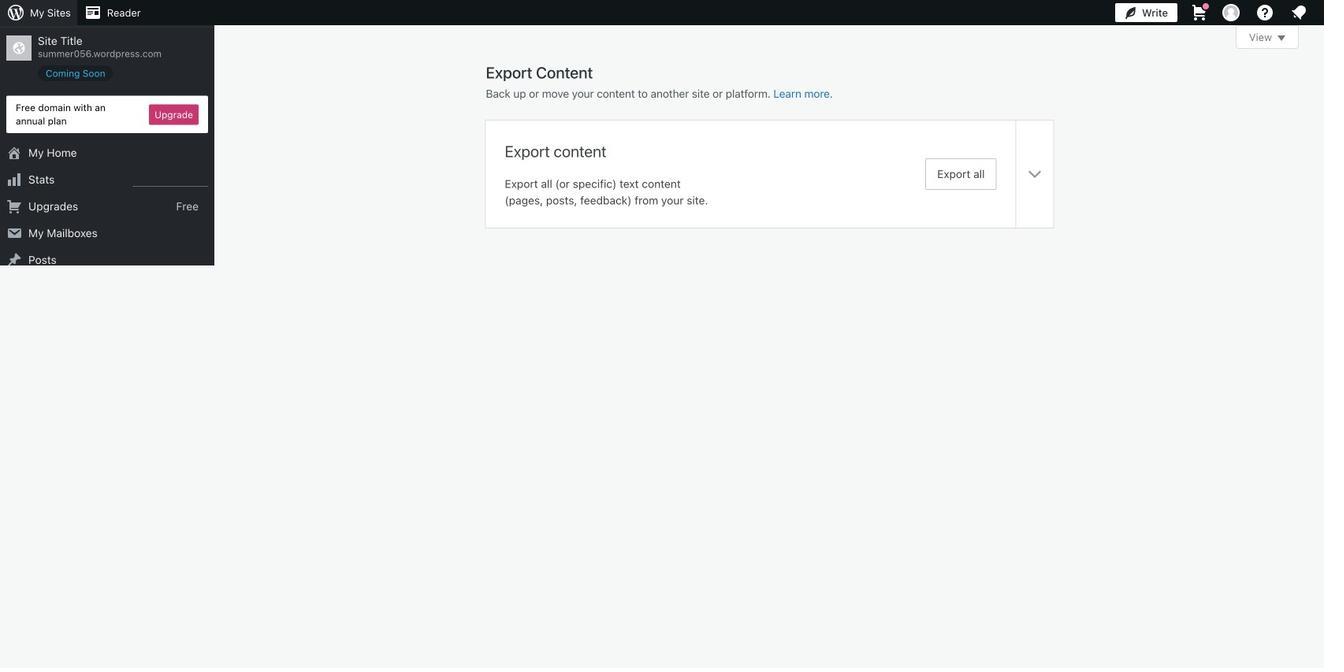 Task type: describe. For each thing, give the bounding box(es) containing it.
highest hourly views 0 image
[[133, 177, 208, 187]]

my profile image
[[1223, 4, 1240, 21]]

manage your notifications image
[[1290, 3, 1309, 22]]



Task type: locate. For each thing, give the bounding box(es) containing it.
my shopping cart image
[[1191, 3, 1210, 22]]

help image
[[1256, 3, 1275, 22]]

closed image
[[1278, 35, 1286, 41]]

main content
[[486, 25, 1300, 228]]



Task type: vqa. For each thing, say whether or not it's contained in the screenshot.
2nd img from the bottom of the page
no



